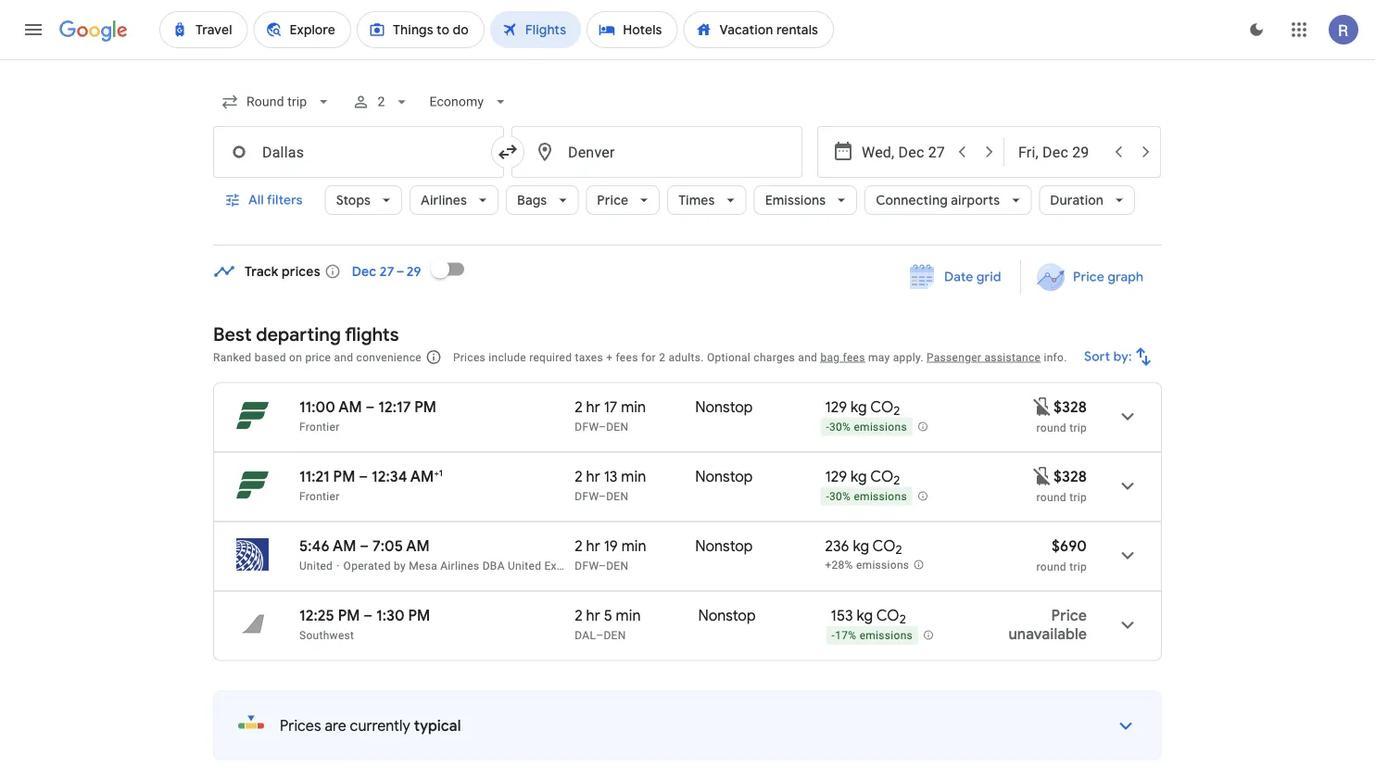Task type: describe. For each thing, give the bounding box(es) containing it.
236
[[825, 537, 849, 556]]

nonstop flight. element for 2 hr 17 min
[[695, 398, 753, 419]]

2 hr 5 min dal – den
[[575, 606, 641, 642]]

1 fees from the left
[[616, 351, 638, 364]]

total duration 2 hr 5 min. element
[[575, 606, 698, 628]]

nonstop flight. element for 2 hr 13 min
[[695, 467, 753, 489]]

129 kg co 2 for 2 hr 17 min
[[825, 398, 900, 419]]

all filters
[[248, 192, 303, 209]]

11:21 pm – 12:34 am + 1
[[299, 467, 443, 486]]

required
[[529, 351, 572, 364]]

2 inside 153 kg co 2
[[900, 612, 906, 628]]

hr for 19
[[586, 537, 600, 556]]

nonstop flight. element for 2 hr 5 min
[[698, 606, 756, 628]]

– inside 2 hr 17 min dfw – den
[[599, 420, 606, 433]]

may
[[868, 351, 890, 364]]

round trip for 2 hr 17 min
[[1037, 421, 1087, 434]]

price graph
[[1073, 269, 1144, 285]]

connecting airports button
[[865, 178, 1032, 222]]

dal
[[575, 629, 596, 642]]

trip inside $690 round trip
[[1070, 560, 1087, 573]]

find the best price region
[[213, 247, 1162, 309]]

11:00 am – 12:17 pm frontier
[[299, 398, 437, 433]]

2 frontier from the top
[[299, 490, 340, 503]]

based
[[255, 351, 286, 364]]

all filters button
[[213, 178, 318, 222]]

unavailable
[[1009, 625, 1087, 644]]

nonstop flight. element for 2 hr 19 min
[[695, 537, 753, 558]]

main menu image
[[22, 19, 44, 41]]

times
[[679, 192, 715, 209]]

co for 2 hr 5 min
[[876, 606, 900, 625]]

– left 12:34
[[359, 467, 368, 486]]

airlines inside airlines popup button
[[421, 192, 467, 209]]

emissions for 2 hr 17 min
[[854, 421, 907, 434]]

sort by:
[[1085, 348, 1133, 365]]

charges
[[754, 351, 795, 364]]

Departure time: 5:46 AM. text field
[[299, 537, 356, 556]]

nonstop for 2 hr 17 min
[[695, 398, 753, 417]]

total duration 2 hr 17 min. element
[[575, 398, 695, 419]]

1:30
[[376, 606, 405, 625]]

track prices
[[245, 263, 320, 280]]

2 united from the left
[[508, 559, 541, 572]]

price for price graph
[[1073, 269, 1104, 285]]

$690 round trip
[[1037, 537, 1087, 573]]

are
[[325, 716, 346, 735]]

dfw for 2 hr 13 min
[[575, 490, 599, 503]]

ranked based on price and convenience
[[213, 351, 422, 364]]

sort by: button
[[1077, 335, 1162, 379]]

Arrival time: 12:17 PM. text field
[[378, 398, 437, 417]]

17%
[[835, 629, 857, 642]]

price
[[305, 351, 331, 364]]

2 fees from the left
[[843, 351, 865, 364]]

emissions
[[765, 192, 826, 209]]

min for 2 hr 13 min
[[621, 467, 646, 486]]

date grid button
[[896, 260, 1016, 294]]

kg for 2 hr 5 min
[[857, 606, 873, 625]]

11:00
[[299, 398, 335, 417]]

den for 17
[[606, 420, 629, 433]]

leaves dallas/fort worth international airport at 11:21 pm on wednesday, december 27 and arrives at denver international airport at 12:34 am on thursday, december 28. element
[[299, 467, 443, 486]]

den for 5
[[604, 629, 626, 642]]

flight details. leaves dallas/fort worth international airport at 11:00 am on wednesday, december 27 and arrives at denver international airport at 12:17 pm on wednesday, december 27. image
[[1106, 394, 1150, 439]]

1 united from the left
[[299, 559, 333, 572]]

kg for 2 hr 17 min
[[851, 398, 867, 417]]

duration
[[1050, 192, 1104, 209]]

min for 2 hr 19 min
[[622, 537, 646, 556]]

include
[[489, 351, 526, 364]]

12:25 pm – 1:30 pm southwest
[[299, 606, 430, 642]]

5:46 am – 7:05 am
[[299, 537, 430, 556]]

Departure time: 11:21 PM. text field
[[299, 467, 355, 486]]

connecting
[[876, 192, 948, 209]]

airlines inside best departing flights 'main content'
[[440, 559, 480, 572]]

typical
[[414, 716, 461, 735]]

– up operated
[[360, 537, 369, 556]]

19
[[604, 537, 618, 556]]

prices
[[282, 263, 320, 280]]

dec
[[352, 263, 377, 280]]

track
[[245, 263, 279, 280]]

min for 2 hr 17 min
[[621, 398, 646, 417]]

min for 2 hr 5 min
[[616, 606, 641, 625]]

153
[[831, 606, 853, 625]]

dfw for 2 hr 19 min
[[575, 559, 599, 572]]

mesa
[[409, 559, 437, 572]]

swap origin and destination. image
[[497, 141, 519, 163]]

5:46
[[299, 537, 330, 556]]

– inside 2 hr 13 min dfw – den
[[599, 490, 606, 503]]

co for 2 hr 13 min
[[870, 467, 894, 486]]

connecting airports
[[876, 192, 1000, 209]]

duration button
[[1039, 178, 1135, 222]]

27 – 29
[[380, 263, 421, 280]]

-17% emissions
[[832, 629, 913, 642]]

am left 1
[[410, 467, 434, 486]]

airports
[[951, 192, 1000, 209]]

learn more about tracked prices image
[[324, 263, 341, 280]]

best departing flights main content
[[213, 247, 1162, 780]]

den for 19
[[606, 559, 629, 572]]

leaves dallas love field airport at 12:25 pm on wednesday, december 27 and arrives at denver international airport at 1:30 pm on wednesday, december 27. element
[[299, 606, 430, 625]]

on
[[289, 351, 302, 364]]

– inside 2 hr 5 min dal – den
[[596, 629, 604, 642]]

129 for 2 hr 13 min
[[825, 467, 847, 486]]

leaves dallas/fort worth international airport at 5:46 am on wednesday, december 27 and arrives at denver international airport at 7:05 am on wednesday, december 27. element
[[299, 537, 430, 556]]

total duration 2 hr 13 min. element
[[575, 467, 695, 489]]

bags button
[[506, 178, 579, 222]]

Return text field
[[1019, 127, 1104, 177]]

prices for prices are currently typical
[[280, 716, 321, 735]]

this price for this flight doesn't include overhead bin access. if you need a carry-on bag, use the bags filter to update prices. image for 2 hr 17 min
[[1032, 395, 1054, 418]]

– inside 11:00 am – 12:17 pm frontier
[[366, 398, 375, 417]]

+28% emissions
[[825, 559, 909, 572]]

flight details. leaves dallas/fort worth international airport at 5:46 am on wednesday, december 27 and arrives at denver international airport at 7:05 am on wednesday, december 27. image
[[1106, 533, 1150, 578]]

328 US dollars text field
[[1054, 467, 1087, 486]]

price button
[[586, 178, 660, 222]]

- for 2 hr 17 min
[[826, 421, 829, 434]]

emissions button
[[754, 178, 857, 222]]

-30% emissions for 2 hr 17 min
[[826, 421, 907, 434]]

prices for prices include required taxes + fees for 2 adults. optional charges and bag fees may apply. passenger assistance
[[453, 351, 486, 364]]

$328 for 2 hr 13 min
[[1054, 467, 1087, 486]]

times button
[[667, 178, 747, 222]]

change appearance image
[[1234, 7, 1279, 52]]

- for 2 hr 13 min
[[826, 490, 829, 503]]

2 inside popup button
[[377, 94, 385, 109]]

236 kg co 2
[[825, 537, 902, 558]]

learn more about ranking image
[[425, 349, 442, 366]]

ranked
[[213, 351, 252, 364]]

2 button
[[344, 80, 418, 124]]

flights
[[345, 323, 399, 346]]

bags
[[517, 192, 547, 209]]

passenger assistance button
[[927, 351, 1041, 364]]

+28%
[[825, 559, 853, 572]]

graph
[[1108, 269, 1144, 285]]

emissions for 2 hr 5 min
[[860, 629, 913, 642]]

2 inside 2 hr 5 min dal – den
[[575, 606, 583, 625]]

2 hr 19 min dfw – den
[[575, 537, 646, 572]]

13
[[604, 467, 618, 486]]

price unavailable
[[1009, 606, 1087, 644]]

frontier inside 11:00 am – 12:17 pm frontier
[[299, 420, 340, 433]]

1
[[439, 467, 443, 479]]

prices are currently typical
[[280, 716, 461, 735]]

pm right 1:30
[[408, 606, 430, 625]]

sort
[[1085, 348, 1111, 365]]

leaves dallas/fort worth international airport at 11:00 am on wednesday, december 27 and arrives at denver international airport at 12:17 pm on wednesday, december 27. element
[[299, 398, 437, 417]]

$690
[[1052, 537, 1087, 556]]

prices include required taxes + fees for 2 adults. optional charges and bag fees may apply. passenger assistance
[[453, 351, 1041, 364]]

passenger
[[927, 351, 982, 364]]



Task type: vqa. For each thing, say whether or not it's contained in the screenshot.
(3)
no



Task type: locate. For each thing, give the bounding box(es) containing it.
1 hr from the top
[[586, 398, 600, 417]]

129 kg co 2 down may
[[825, 398, 900, 419]]

12:17
[[378, 398, 411, 417]]

0 vertical spatial round
[[1037, 421, 1067, 434]]

1 vertical spatial $328
[[1054, 467, 1087, 486]]

$328 left flight details. leaves dallas/fort worth international airport at 11:21 pm on wednesday, december 27 and arrives at denver international airport at 12:34 am on thursday, december 28. icon
[[1054, 467, 1087, 486]]

0 vertical spatial trip
[[1070, 421, 1087, 434]]

pm right 12:17
[[414, 398, 437, 417]]

–
[[366, 398, 375, 417], [599, 420, 606, 433], [359, 467, 368, 486], [599, 490, 606, 503], [360, 537, 369, 556], [599, 559, 606, 572], [364, 606, 373, 625], [596, 629, 604, 642]]

– left 1:30
[[364, 606, 373, 625]]

emissions down 153 kg co 2
[[860, 629, 913, 642]]

all
[[248, 192, 264, 209]]

for
[[641, 351, 656, 364]]

Departure time: 12:25 PM. text field
[[299, 606, 360, 625]]

– down total duration 2 hr 5 min. element
[[596, 629, 604, 642]]

$328 down sort
[[1054, 398, 1087, 417]]

stops button
[[325, 178, 402, 222]]

date grid
[[944, 269, 1002, 285]]

$328 for 2 hr 17 min
[[1054, 398, 1087, 417]]

hr left the '13'
[[586, 467, 600, 486]]

2 round trip from the top
[[1037, 491, 1087, 504]]

bag
[[821, 351, 840, 364]]

7:05
[[373, 537, 403, 556]]

2 -30% emissions from the top
[[826, 490, 907, 503]]

hr left 5
[[586, 606, 600, 625]]

loading results progress bar
[[0, 59, 1375, 63]]

express
[[544, 559, 585, 572]]

nonstop for 2 hr 5 min
[[698, 606, 756, 625]]

129 kg co 2 up 236 kg co 2
[[825, 467, 900, 489]]

2 129 kg co 2 from the top
[[825, 467, 900, 489]]

None field
[[213, 85, 340, 119], [422, 85, 517, 119], [213, 85, 340, 119], [422, 85, 517, 119]]

airlines left dba
[[440, 559, 480, 572]]

3 round from the top
[[1037, 560, 1067, 573]]

0 vertical spatial prices
[[453, 351, 486, 364]]

prices left are
[[280, 716, 321, 735]]

– inside the 2 hr 19 min dfw – den
[[599, 559, 606, 572]]

kg inside 236 kg co 2
[[853, 537, 869, 556]]

2 trip from the top
[[1070, 491, 1087, 504]]

1 129 kg co 2 from the top
[[825, 398, 900, 419]]

1 vertical spatial -
[[826, 490, 829, 503]]

trip down 328 us dollars text box
[[1070, 491, 1087, 504]]

1 this price for this flight doesn't include overhead bin access. if you need a carry-on bag, use the bags filter to update prices. image from the top
[[1032, 395, 1054, 418]]

price left flight details. leaves dallas love field airport at 12:25 pm on wednesday, december 27 and arrives at denver international airport at 1:30 pm on wednesday, december 27. "image"
[[1052, 606, 1087, 625]]

best departing flights
[[213, 323, 399, 346]]

more details image
[[1104, 704, 1148, 748]]

and right price
[[334, 351, 353, 364]]

round trip down 328 us dollars text field
[[1037, 421, 1087, 434]]

fees
[[616, 351, 638, 364], [843, 351, 865, 364]]

pm inside 11:00 am – 12:17 pm frontier
[[414, 398, 437, 417]]

kg up -17% emissions
[[857, 606, 873, 625]]

dec 27 – 29
[[352, 263, 421, 280]]

co for 2 hr 19 min
[[873, 537, 896, 556]]

kg
[[851, 398, 867, 417], [851, 467, 867, 486], [853, 537, 869, 556], [857, 606, 873, 625]]

fees left for
[[616, 351, 638, 364]]

prices
[[453, 351, 486, 364], [280, 716, 321, 735]]

0 vertical spatial -
[[826, 421, 829, 434]]

2 this price for this flight doesn't include overhead bin access. if you need a carry-on bag, use the bags filter to update prices. image from the top
[[1032, 465, 1054, 487]]

30% for 2 hr 13 min
[[829, 490, 851, 503]]

optional
[[707, 351, 751, 364]]

$328
[[1054, 398, 1087, 417], [1054, 467, 1087, 486]]

den down 19
[[606, 559, 629, 572]]

am inside 11:00 am – 12:17 pm frontier
[[338, 398, 362, 417]]

hr for 5
[[586, 606, 600, 625]]

price inside price unavailable
[[1052, 606, 1087, 625]]

this price for this flight doesn't include overhead bin access. if you need a carry-on bag, use the bags filter to update prices. image down assistance
[[1032, 395, 1054, 418]]

0 vertical spatial dfw
[[575, 420, 599, 433]]

trip for 2 hr 17 min
[[1070, 421, 1087, 434]]

1 vertical spatial dfw
[[575, 490, 599, 503]]

1 vertical spatial trip
[[1070, 491, 1087, 504]]

united right dba
[[508, 559, 541, 572]]

bag fees button
[[821, 351, 865, 364]]

by:
[[1114, 348, 1133, 365]]

5
[[604, 606, 612, 625]]

emissions up 236 kg co 2
[[854, 490, 907, 503]]

None search field
[[213, 80, 1162, 246]]

1 round trip from the top
[[1037, 421, 1087, 434]]

30% for 2 hr 17 min
[[829, 421, 851, 434]]

kg for 2 hr 13 min
[[851, 467, 867, 486]]

nonstop for 2 hr 19 min
[[695, 537, 753, 556]]

best
[[213, 323, 252, 346]]

co for 2 hr 17 min
[[870, 398, 894, 417]]

price left graph
[[1073, 269, 1104, 285]]

and left bag
[[798, 351, 818, 364]]

0 vertical spatial this price for this flight doesn't include overhead bin access. if you need a carry-on bag, use the bags filter to update prices. image
[[1032, 395, 1054, 418]]

kg up +28% emissions
[[853, 537, 869, 556]]

0 vertical spatial price
[[597, 192, 629, 209]]

2 30% from the top
[[829, 490, 851, 503]]

2 hr from the top
[[586, 467, 600, 486]]

4 hr from the top
[[586, 606, 600, 625]]

- up the 236
[[826, 490, 829, 503]]

1 vertical spatial -30% emissions
[[826, 490, 907, 503]]

3 dfw from the top
[[575, 559, 599, 572]]

united
[[299, 559, 333, 572], [508, 559, 541, 572]]

2 129 from the top
[[825, 467, 847, 486]]

assistance
[[985, 351, 1041, 364]]

328 US dollars text field
[[1054, 398, 1087, 417]]

11:21
[[299, 467, 330, 486]]

flight details. leaves dallas/fort worth international airport at 11:21 pm on wednesday, december 27 and arrives at denver international airport at 12:34 am on thursday, december 28. image
[[1106, 464, 1150, 508]]

1 horizontal spatial fees
[[843, 351, 865, 364]]

2 round from the top
[[1037, 491, 1067, 504]]

0 horizontal spatial prices
[[280, 716, 321, 735]]

hr inside 2 hr 17 min dfw – den
[[586, 398, 600, 417]]

co up +28% emissions
[[873, 537, 896, 556]]

min right 5
[[616, 606, 641, 625]]

2 hr 17 min dfw – den
[[575, 398, 646, 433]]

den inside 2 hr 17 min dfw – den
[[606, 420, 629, 433]]

1 129 from the top
[[825, 398, 847, 417]]

Arrival time: 1:30 PM. text field
[[376, 606, 430, 625]]

1 vertical spatial 129
[[825, 467, 847, 486]]

nonstop
[[695, 398, 753, 417], [695, 467, 753, 486], [695, 537, 753, 556], [698, 606, 756, 625]]

1 vertical spatial 30%
[[829, 490, 851, 503]]

this price for this flight doesn't include overhead bin access. if you need a carry-on bag, use the bags filter to update prices. image for 2 hr 13 min
[[1032, 465, 1054, 487]]

1 and from the left
[[334, 351, 353, 364]]

convenience
[[356, 351, 422, 364]]

operated
[[343, 559, 391, 572]]

- for 2 hr 5 min
[[832, 629, 835, 642]]

min inside the 2 hr 19 min dfw – den
[[622, 537, 646, 556]]

min inside 2 hr 5 min dal – den
[[616, 606, 641, 625]]

none text field inside search box
[[512, 126, 803, 178]]

southwest
[[299, 629, 354, 642]]

-30% emissions for 2 hr 13 min
[[826, 490, 907, 503]]

– inside 12:25 pm – 1:30 pm southwest
[[364, 606, 373, 625]]

30% down bag fees button
[[829, 421, 851, 434]]

round down 328 us dollars text box
[[1037, 491, 1067, 504]]

+ right 12:34
[[434, 467, 439, 479]]

0 horizontal spatial fees
[[616, 351, 638, 364]]

129 kg co 2
[[825, 398, 900, 419], [825, 467, 900, 489]]

2 vertical spatial -
[[832, 629, 835, 642]]

0 vertical spatial +
[[606, 351, 613, 364]]

pm right 11:21
[[333, 467, 355, 486]]

frontier down 11:21
[[299, 490, 340, 503]]

taxes
[[575, 351, 603, 364]]

1 vertical spatial round trip
[[1037, 491, 1087, 504]]

3 trip from the top
[[1070, 560, 1087, 573]]

– down 19
[[599, 559, 606, 572]]

0 vertical spatial -30% emissions
[[826, 421, 907, 434]]

0 vertical spatial 129
[[825, 398, 847, 417]]

1 30% from the top
[[829, 421, 851, 434]]

129 down bag
[[825, 398, 847, 417]]

filters
[[267, 192, 303, 209]]

round for 2 hr 17 min
[[1037, 421, 1067, 434]]

2 inside the 2 hr 19 min dfw – den
[[575, 537, 583, 556]]

emissions down 236 kg co 2
[[856, 559, 909, 572]]

price for price
[[597, 192, 629, 209]]

round trip for 2 hr 13 min
[[1037, 491, 1087, 504]]

3 hr from the top
[[586, 537, 600, 556]]

2 dfw from the top
[[575, 490, 599, 503]]

prices right "learn more about ranking" icon
[[453, 351, 486, 364]]

trip down 328 us dollars text field
[[1070, 421, 1087, 434]]

airlines button
[[410, 178, 499, 222]]

price for price unavailable
[[1052, 606, 1087, 625]]

Departure text field
[[862, 127, 947, 177]]

1 horizontal spatial and
[[798, 351, 818, 364]]

1 vertical spatial +
[[434, 467, 439, 479]]

2 inside 236 kg co 2
[[896, 542, 902, 558]]

dfw
[[575, 420, 599, 433], [575, 490, 599, 503], [575, 559, 599, 572]]

co inside 236 kg co 2
[[873, 537, 896, 556]]

nonstop for 2 hr 13 min
[[695, 467, 753, 486]]

departing
[[256, 323, 341, 346]]

12:34
[[372, 467, 407, 486]]

min right the '13'
[[621, 467, 646, 486]]

hr inside 2 hr 13 min dfw – den
[[586, 467, 600, 486]]

-30% emissions down may
[[826, 421, 907, 434]]

1 frontier from the top
[[299, 420, 340, 433]]

emissions for 2 hr 13 min
[[854, 490, 907, 503]]

2 vertical spatial price
[[1052, 606, 1087, 625]]

trip
[[1070, 421, 1087, 434], [1070, 491, 1087, 504], [1070, 560, 1087, 573]]

dfw inside the 2 hr 19 min dfw – den
[[575, 559, 599, 572]]

hr left 19
[[586, 537, 600, 556]]

1 vertical spatial round
[[1037, 491, 1067, 504]]

2 vertical spatial trip
[[1070, 560, 1087, 573]]

den down 5
[[604, 629, 626, 642]]

1 vertical spatial price
[[1073, 269, 1104, 285]]

none search field containing all filters
[[213, 80, 1162, 246]]

co inside 153 kg co 2
[[876, 606, 900, 625]]

round for 2 hr 13 min
[[1037, 491, 1067, 504]]

hr inside 2 hr 5 min dal – den
[[586, 606, 600, 625]]

+ right taxes
[[606, 351, 613, 364]]

17
[[604, 398, 618, 417]]

2 vertical spatial round
[[1037, 560, 1067, 573]]

0 horizontal spatial and
[[334, 351, 353, 364]]

1 horizontal spatial united
[[508, 559, 541, 572]]

2 hr 13 min dfw – den
[[575, 467, 646, 503]]

hr inside the 2 hr 19 min dfw – den
[[586, 537, 600, 556]]

currently
[[350, 716, 410, 735]]

min
[[621, 398, 646, 417], [621, 467, 646, 486], [622, 537, 646, 556], [616, 606, 641, 625]]

den inside 2 hr 13 min dfw – den
[[606, 490, 629, 503]]

- down 153
[[832, 629, 835, 642]]

trip for 2 hr 13 min
[[1070, 491, 1087, 504]]

price inside price graph button
[[1073, 269, 1104, 285]]

dfw inside 2 hr 17 min dfw – den
[[575, 420, 599, 433]]

grid
[[977, 269, 1002, 285]]

0 horizontal spatial +
[[434, 467, 439, 479]]

0 vertical spatial 30%
[[829, 421, 851, 434]]

dfw down the total duration 2 hr 19 min. element
[[575, 559, 599, 572]]

129 up the 236
[[825, 467, 847, 486]]

co up -17% emissions
[[876, 606, 900, 625]]

this price for this flight doesn't include overhead bin access. if you need a carry-on bag, use the bags filter to update prices. image
[[1032, 395, 1054, 418], [1032, 465, 1054, 487]]

dfw down 'total duration 2 hr 13 min.' element
[[575, 490, 599, 503]]

1 -30% emissions from the top
[[826, 421, 907, 434]]

– down 17
[[599, 420, 606, 433]]

hr for 13
[[586, 467, 600, 486]]

1 vertical spatial frontier
[[299, 490, 340, 503]]

1 dfw from the top
[[575, 420, 599, 433]]

dfw down total duration 2 hr 17 min. element
[[575, 420, 599, 433]]

0 vertical spatial airlines
[[421, 192, 467, 209]]

kg down bag fees button
[[851, 398, 867, 417]]

None text field
[[213, 126, 504, 178]]

den inside 2 hr 5 min dal – den
[[604, 629, 626, 642]]

2 inside 2 hr 13 min dfw – den
[[575, 467, 583, 486]]

0 vertical spatial 129 kg co 2
[[825, 398, 900, 419]]

co down may
[[870, 398, 894, 417]]

0 vertical spatial round trip
[[1037, 421, 1087, 434]]

kg for 2 hr 19 min
[[853, 537, 869, 556]]

– left 12:17
[[366, 398, 375, 417]]

frontier down 11:00
[[299, 420, 340, 433]]

1 round from the top
[[1037, 421, 1067, 434]]

price graph button
[[1025, 260, 1158, 294]]

round down the $690
[[1037, 560, 1067, 573]]

am up mesa
[[406, 537, 430, 556]]

kg up 236 kg co 2
[[851, 467, 867, 486]]

Departure time: 11:00 AM. text field
[[299, 398, 362, 417]]

stops
[[336, 192, 371, 209]]

1 horizontal spatial prices
[[453, 351, 486, 364]]

am right 5:46
[[333, 537, 356, 556]]

+ inside 11:21 pm – 12:34 am + 1
[[434, 467, 439, 479]]

2 $328 from the top
[[1054, 467, 1087, 486]]

price right the bags "popup button"
[[597, 192, 629, 209]]

nonstop flight. element
[[695, 398, 753, 419], [695, 467, 753, 489], [695, 537, 753, 558], [698, 606, 756, 628]]

0 vertical spatial frontier
[[299, 420, 340, 433]]

den down 17
[[606, 420, 629, 433]]

date
[[944, 269, 974, 285]]

apply.
[[893, 351, 924, 364]]

- down bag
[[826, 421, 829, 434]]

min right 17
[[621, 398, 646, 417]]

-
[[826, 421, 829, 434], [826, 490, 829, 503], [832, 629, 835, 642]]

fees right bag
[[843, 351, 865, 364]]

Arrival time: 7:05 AM. text field
[[373, 537, 430, 556]]

2 vertical spatial dfw
[[575, 559, 599, 572]]

den for 13
[[606, 490, 629, 503]]

1 vertical spatial 129 kg co 2
[[825, 467, 900, 489]]

round inside $690 round trip
[[1037, 560, 1067, 573]]

1 vertical spatial prices
[[280, 716, 321, 735]]

airlines right stops popup button
[[421, 192, 467, 209]]

1 vertical spatial this price for this flight doesn't include overhead bin access. if you need a carry-on bag, use the bags filter to update prices. image
[[1032, 465, 1054, 487]]

-30% emissions up 236 kg co 2
[[826, 490, 907, 503]]

2 inside 2 hr 17 min dfw – den
[[575, 398, 583, 417]]

den inside the 2 hr 19 min dfw – den
[[606, 559, 629, 572]]

by
[[394, 559, 406, 572]]

price inside price popup button
[[597, 192, 629, 209]]

690 US dollars text field
[[1052, 537, 1087, 556]]

dfw for 2 hr 17 min
[[575, 420, 599, 433]]

co up 236 kg co 2
[[870, 467, 894, 486]]

frontier
[[299, 420, 340, 433], [299, 490, 340, 503]]

129 kg co 2 for 2 hr 13 min
[[825, 467, 900, 489]]

30% up the 236
[[829, 490, 851, 503]]

round down 328 us dollars text field
[[1037, 421, 1067, 434]]

1 vertical spatial airlines
[[440, 559, 480, 572]]

min inside 2 hr 17 min dfw – den
[[621, 398, 646, 417]]

am right 11:00
[[338, 398, 362, 417]]

emissions
[[854, 421, 907, 434], [854, 490, 907, 503], [856, 559, 909, 572], [860, 629, 913, 642]]

hr
[[586, 398, 600, 417], [586, 467, 600, 486], [586, 537, 600, 556], [586, 606, 600, 625]]

round trip
[[1037, 421, 1087, 434], [1037, 491, 1087, 504]]

flight details. leaves dallas love field airport at 12:25 pm on wednesday, december 27 and arrives at denver international airport at 1:30 pm on wednesday, december 27. image
[[1106, 603, 1150, 647]]

pm up southwest
[[338, 606, 360, 625]]

united down 5:46
[[299, 559, 333, 572]]

trip down $690 text field
[[1070, 560, 1087, 573]]

0 vertical spatial $328
[[1054, 398, 1087, 417]]

emissions down may
[[854, 421, 907, 434]]

+
[[606, 351, 613, 364], [434, 467, 439, 479]]

129 for 2 hr 17 min
[[825, 398, 847, 417]]

hr for 17
[[586, 398, 600, 417]]

1 trip from the top
[[1070, 421, 1087, 434]]

kg inside 153 kg co 2
[[857, 606, 873, 625]]

1 $328 from the top
[[1054, 398, 1087, 417]]

den down the '13'
[[606, 490, 629, 503]]

total duration 2 hr 19 min. element
[[575, 537, 695, 558]]

12:25
[[299, 606, 334, 625]]

dfw inside 2 hr 13 min dfw – den
[[575, 490, 599, 503]]

operated by mesa airlines dba united express
[[343, 559, 585, 572]]

153 kg co 2
[[831, 606, 906, 628]]

dba
[[483, 559, 505, 572]]

round trip down 328 us dollars text box
[[1037, 491, 1087, 504]]

min inside 2 hr 13 min dfw – den
[[621, 467, 646, 486]]

None text field
[[512, 126, 803, 178]]

min right 19
[[622, 537, 646, 556]]

2 and from the left
[[798, 351, 818, 364]]

hr left 17
[[586, 398, 600, 417]]

this price for this flight doesn't include overhead bin access. if you need a carry-on bag, use the bags filter to update prices. image down 328 us dollars text field
[[1032, 465, 1054, 487]]

Arrival time: 12:34 AM on  Thursday, December 28. text field
[[372, 467, 443, 486]]

pm
[[414, 398, 437, 417], [333, 467, 355, 486], [338, 606, 360, 625], [408, 606, 430, 625]]

0 horizontal spatial united
[[299, 559, 333, 572]]

1 horizontal spatial +
[[606, 351, 613, 364]]

30%
[[829, 421, 851, 434], [829, 490, 851, 503]]

– down the '13'
[[599, 490, 606, 503]]

-30% emissions
[[826, 421, 907, 434], [826, 490, 907, 503]]



